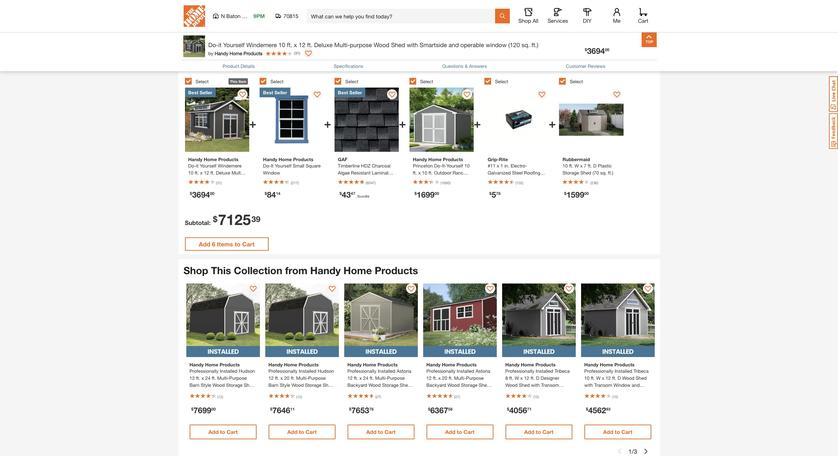 Task type: describe. For each thing, give the bounding box(es) containing it.
12 inside handy home products professionally installed astoria 12 ft. x 24 ft. multi-purpose backyard wood storage shed- black shingle (288 sq. ft.)
[[347, 375, 353, 381]]

( for 5
[[516, 181, 516, 185]]

it-
[[442, 163, 447, 169]]

( for 4056
[[533, 395, 534, 399]]

services
[[548, 17, 568, 24]]

(240 inside handy home products professionally installed astoria 12 ft. x 20 ft. multi-purpose backyard wood storage shed- black shingle (240 sq. ft.)
[[456, 390, 465, 395]]

lb.-
[[504, 177, 511, 183]]

frequently bought together
[[182, 53, 301, 64]]

0 horizontal spatial and
[[449, 41, 459, 49]]

12 inside handy home products professionally installed hudson 12 ft. x 20 ft. multi-purpose barn style wood storage shed -black shingle (240 sq. ft.)
[[269, 375, 274, 381]]

) for 7699
[[222, 395, 223, 399]]

add to cart button for 7653
[[347, 425, 414, 440]]

add to cart for 7646
[[287, 429, 317, 435]]

x inside handy home products professionally installed hudson 12 ft. x 20 ft. multi-purpose barn style wood storage shed -black shingle (240 sq. ft.)
[[280, 375, 283, 381]]

0 vertical spatial customer
[[182, 16, 210, 23]]

(1
[[499, 177, 503, 183]]

sq. inside handy home products professionally installed hudson 12 ft. x 24 ft. multi-purpose barn style wood storage shed -gray shingle (288 sq. ft.)
[[230, 390, 236, 395]]

12 inside handy home products professionally installed tribeca 10 ft. w x 12 ft. d wood shed with transom window and brown shingles (120 sq. ft.)
[[606, 375, 611, 381]]

$ 43 47 /bundle
[[340, 190, 369, 199]]

x inside handy home products professionally installed hudson 12 ft. x 24 ft. multi-purpose barn style wood storage shed -gray shingle (288 sq. ft.)
[[202, 375, 204, 381]]

(21-
[[338, 191, 346, 197]]

/bundle
[[357, 194, 369, 198]]

purpose for 7653
[[387, 375, 405, 381]]

ft.) inside handy home products professionally installed hudson 12 ft. x 24 ft. multi-purpose barn style wood storage shed -gray shingle (288 sq. ft.)
[[238, 390, 243, 395]]

this item
[[230, 79, 246, 83]]

yourself inside handy home products princeton do-it-yourself 10 ft. x 10 ft. outdoor ranch wood storage shed with smartside siding (100 sq. ft.)
[[447, 163, 463, 169]]

purpose for 6367
[[466, 375, 484, 381]]

installed for 7646
[[299, 368, 316, 374]]

20 for 7646
[[284, 375, 289, 381]]

$ 3694 00 inside the "1 / 6" group
[[190, 190, 214, 199]]

( for /bundle
[[366, 181, 367, 185]]

definition
[[349, 177, 369, 183]]

multi- for 7699
[[217, 375, 229, 381]]

window
[[486, 41, 507, 49]]

$ 84 14
[[265, 190, 280, 199]]

) for /bundle
[[375, 181, 376, 185]]

wood inside handy home products professionally installed astoria 12 ft. x 24 ft. multi-purpose backyard wood storage shed- black shingle (288 sq. ft.)
[[369, 383, 381, 388]]

43
[[342, 190, 351, 199]]

+ inside the "1 / 6" group
[[249, 116, 256, 130]]

( 12 ) for 7699
[[217, 395, 223, 399]]

( for 1699
[[441, 181, 442, 185]]

(120 inside handy home products professionally installed tribeca 10 ft. w x 12 ft. d wood shed with transom window and brown shingles (120 sq. ft.)
[[618, 390, 627, 395]]

shed inside handy home products professionally installed tribeca 10 ft. w x 12 ft. d wood shed with transom window and brown shingles (120 sq. ft.)
[[636, 375, 647, 381]]

( 12 ) for 7646
[[296, 395, 302, 399]]

) for 6367
[[459, 395, 460, 399]]

00 for handy home products professionally installed hudson 12 ft. x 24 ft. multi-purpose barn style wood storage shed -gray shingle (288 sq. ft.)
[[211, 407, 216, 412]]

$ 7646 11
[[270, 406, 295, 415]]

( 1695 )
[[441, 181, 451, 185]]

39
[[252, 214, 260, 224]]

ft.) inside handy home products princeton do-it-yourself 10 ft. x 10 ft. outdoor ranch wood storage shed with smartside siding (100 sq. ft.)
[[413, 191, 418, 197]]

professionally for 7653
[[347, 368, 377, 374]]

black inside handy home products professionally installed tribeca 8 ft. w x 12 ft. d designer wood shed with transom window - black shingle (96 sq. ft.)
[[527, 390, 539, 395]]

details
[[241, 63, 255, 69]]

products for 7653
[[378, 362, 398, 368]]

(240 inside handy home products professionally installed hudson 12 ft. x 20 ft. multi-purpose barn style wood storage shed -black shingle (240 sq. ft.)
[[300, 390, 309, 395]]

display image inside the "2 / 6" group
[[314, 92, 321, 98]]

do-it yourself windemere 10 ft. x 12 ft. deluxe multi-purpose wood shed with smartside and operable window (120 sq. ft.)
[[208, 41, 538, 49]]

princeton do-it-yourself 10 ft. x 10 ft. outdoor ranch wood storage shed with smartside siding (100 sq. ft.) image
[[410, 87, 474, 152]]

0 vertical spatial $ 3694 00
[[585, 46, 609, 56]]

236
[[591, 181, 597, 185]]

wood inside handy home products professionally installed tribeca 8 ft. w x 12 ft. d designer wood shed with transom window - black shingle (96 sq. ft.)
[[505, 383, 518, 388]]

algae
[[338, 170, 350, 176]]

$ for rubbermaid 10 ft. w x 7 ft. d plastic storage shed (70 sq. ft.)
[[564, 191, 567, 196]]

( 15 ) for 4562
[[612, 395, 618, 399]]

0 horizontal spatial 5
[[203, 26, 205, 32]]

it
[[271, 163, 274, 169]]

wood inside handy home products professionally installed astoria 12 ft. x 20 ft. multi-purpose backyard wood storage shed- black shingle (240 sq. ft.)
[[448, 383, 460, 388]]

( 15 ) for 4056
[[533, 395, 539, 399]]

6 / 6 group
[[559, 74, 631, 209]]

$ inside $ 43 47 /bundle
[[340, 191, 342, 196]]

wood inside handy home products professionally installed hudson 12 ft. x 20 ft. multi-purpose barn style wood storage shed -black shingle (240 sq. ft.)
[[291, 383, 304, 388]]

feedback link image
[[829, 113, 838, 149]]

(288 inside handy home products professionally installed hudson 12 ft. x 24 ft. multi-purpose barn style wood storage shed -gray shingle (288 sq. ft.)
[[219, 390, 229, 395]]

tribeca for 4056
[[555, 368, 570, 374]]

home for 84
[[279, 156, 292, 162]]

product image image
[[183, 35, 205, 57]]

10 inside handy home products professionally installed tribeca 10 ft. w x 12 ft. d wood shed with transom window and brown shingles (120 sq. ft.)
[[584, 375, 590, 381]]

steel
[[512, 170, 523, 176]]

(96
[[557, 390, 563, 395]]

professionally installed astoria 12 ft. x 24 ft. multi-purpose backyard wood storage shed- black shingle (288 sq. ft.) image
[[344, 284, 418, 357]]

shop for shop all
[[518, 17, 531, 24]]

cart for 7646
[[306, 429, 317, 435]]

roofing
[[524, 170, 540, 176]]

hudson for 7646
[[318, 368, 334, 374]]

backyard for 6367
[[426, 383, 446, 388]]

ft.) inside rubbermaid 10 ft. w x 7 ft. d plastic storage shed (70 sq. ft.)
[[608, 170, 613, 176]]

deluxe
[[314, 41, 333, 49]]

handy home products professionally installed hudson 12 ft. x 24 ft. multi-purpose barn style wood storage shed -gray shingle (288 sq. ft.)
[[190, 362, 255, 395]]

shed inside rubbermaid 10 ft. w x 7 ft. d plastic storage shed (70 sq. ft.)
[[580, 170, 591, 176]]

31
[[295, 51, 299, 55]]

products for 84
[[293, 156, 313, 162]]

high
[[338, 177, 348, 183]]

4056
[[509, 406, 527, 415]]

handy home products professionally installed hudson 12 ft. x 20 ft. multi-purpose barn style wood storage shed -black shingle (240 sq. ft.)
[[269, 362, 334, 395]]

( for 7699
[[217, 395, 218, 399]]

storage inside handy home products princeton do-it-yourself 10 ft. x 10 ft. outdoor ranch wood storage shed with smartside siding (100 sq. ft.)
[[426, 177, 443, 183]]

sq. inside gaf timberline hdz charcoal algae resistant laminated high definition shingles (33.33 sq. ft. per bundle) (21-pieces)
[[352, 184, 359, 190]]

00 inside the "1 / 6" group
[[210, 191, 214, 196]]

ft.) inside handy home products professionally installed tribeca 8 ft. w x 12 ft. d designer wood shed with transom window - black shingle (96 sq. ft.)
[[505, 397, 511, 402]]

to for 6367
[[457, 429, 462, 435]]

0 horizontal spatial yourself
[[223, 41, 245, 49]]

shingle inside handy home products professionally installed astoria 12 ft. x 20 ft. multi-purpose backyard wood storage shed- black shingle (240 sq. ft.)
[[439, 390, 455, 395]]

3 / 6 group
[[335, 74, 406, 209]]

transom inside handy home products professionally installed tribeca 8 ft. w x 12 ft. d designer wood shed with transom window - black shingle (96 sq. ft.)
[[541, 383, 559, 388]]

black inside handy home products professionally installed astoria 12 ft. x 24 ft. multi-purpose backyard wood storage shed- black shingle (288 sq. ft.)
[[347, 390, 359, 395]]

ft.) inside handy home products professionally installed tribeca 10 ft. w x 12 ft. d wood shed with transom window and brown shingles (120 sq. ft.)
[[636, 390, 642, 395]]

1 inside grip-rite #11 x 1 in. electro- galvanized steel roofing nails (1 lb.-pack)
[[501, 163, 503, 169]]

display image inside the 3 / 6 group
[[389, 92, 396, 98]]

7
[[584, 163, 587, 169]]

of
[[197, 26, 201, 32]]

handy for 84
[[263, 156, 277, 162]]

ft. inside gaf timberline hdz charcoal algae resistant laminated high definition shingles (33.33 sq. ft. per bundle) (21-pieces)
[[360, 184, 364, 190]]

products for 1699
[[443, 156, 463, 162]]

specifications
[[334, 63, 363, 69]]

shed inside handy home products professionally installed tribeca 8 ft. w x 12 ft. d designer wood shed with transom window - black shingle (96 sq. ft.)
[[519, 383, 530, 388]]

professionally installed tribeca 10 ft. w x 12 ft. d wood shed with transom window and brown shingles (120 sq. ft.) image
[[581, 284, 655, 357]]

seller for 84
[[275, 90, 287, 95]]

x inside handy home products professionally installed tribeca 8 ft. w x 12 ft. d designer wood shed with transom window - black shingle (96 sq. ft.)
[[520, 375, 523, 381]]

top button
[[642, 32, 657, 47]]

x inside grip-rite #11 x 1 in. electro- galvanized steel roofing nails (1 lb.-pack)
[[497, 163, 499, 169]]

shingle inside handy home products professionally installed astoria 12 ft. x 24 ft. multi-purpose backyard wood storage shed- black shingle (288 sq. ft.)
[[360, 390, 376, 395]]

shop for shop this collection from handy home products
[[184, 265, 208, 277]]

professionally installed hudson 12 ft. x 24 ft. multi-purpose barn style wood storage shed -gray shingle (288 sq. ft.) image
[[186, 284, 260, 357]]

questions & answers
[[442, 63, 487, 69]]

x inside handy home products princeton do-it-yourself 10 ft. x 10 ft. outdoor ranch wood storage shed with smartside siding (100 sq. ft.)
[[418, 170, 421, 176]]

to for 7653
[[378, 429, 383, 435]]

sq. inside rubbermaid 10 ft. w x 7 ft. d plastic storage shed (70 sq. ft.)
[[600, 170, 607, 176]]

me button
[[606, 8, 628, 24]]

handy for 4056
[[505, 362, 520, 368]]

astoria for 6367
[[476, 368, 490, 374]]

storage inside handy home products professionally installed hudson 12 ft. x 20 ft. multi-purpose barn style wood storage shed -black shingle (240 sq. ft.)
[[305, 383, 322, 388]]

display image for 7699
[[250, 286, 256, 293]]

12 inside handy home products professionally installed astoria 12 ft. x 20 ft. multi-purpose backyard wood storage shed- black shingle (240 sq. ft.)
[[426, 375, 432, 381]]

bought
[[229, 53, 261, 64]]

ft.) inside handy home products professionally installed hudson 12 ft. x 20 ft. multi-purpose barn style wood storage shed -black shingle (240 sq. ft.)
[[318, 390, 324, 395]]

add to cart button for 4056
[[505, 425, 572, 440]]

display image for 1599
[[614, 92, 620, 98]]

plastic
[[598, 163, 612, 169]]

6367
[[430, 406, 448, 415]]

storage inside rubbermaid 10 ft. w x 7 ft. d plastic storage shed (70 sq. ft.)
[[563, 170, 579, 176]]

add for 4056
[[524, 429, 534, 435]]

wood inside handy home products professionally installed tribeca 10 ft. w x 12 ft. d wood shed with transom window and brown shingles (120 sq. ft.)
[[622, 375, 635, 381]]

display image for 5
[[539, 92, 545, 98]]

shingle inside handy home products professionally installed tribeca 8 ft. w x 12 ft. d designer wood shed with transom window - black shingle (96 sq. ft.)
[[540, 390, 555, 395]]

installed for 7699
[[220, 368, 237, 374]]

installed for 4056
[[536, 368, 553, 374]]

1 vertical spatial 1
[[629, 448, 632, 455]]

cart inside add 6 items to cart button
[[242, 240, 255, 248]]

$ 6367 56
[[428, 406, 453, 415]]

handy for 7699
[[190, 362, 204, 368]]

me
[[613, 17, 621, 24]]

5 / 6 group
[[484, 74, 556, 209]]

) for 1699
[[450, 181, 451, 185]]

with inside handy home products princeton do-it-yourself 10 ft. x 10 ft. outdoor ranch wood storage shed with smartside siding (100 sq. ft.)
[[456, 177, 465, 183]]

best seller for /bundle
[[338, 90, 362, 95]]

rite
[[499, 156, 508, 162]]

storage inside handy home products professionally installed astoria 12 ft. x 20 ft. multi-purpose backyard wood storage shed- black shingle (240 sq. ft.)
[[461, 383, 478, 388]]

sq. inside handy home products professionally installed hudson 12 ft. x 20 ft. multi-purpose barn style wood storage shed -black shingle (240 sq. ft.)
[[311, 390, 317, 395]]

professionally for 7699
[[190, 368, 219, 374]]

$ for handy home products professionally installed hudson 12 ft. x 20 ft. multi-purpose barn style wood storage shed -black shingle (240 sq. ft.)
[[270, 407, 272, 412]]

0 vertical spatial customer reviews
[[182, 16, 236, 23]]

style for 7646
[[280, 383, 290, 388]]

0 vertical spatial reviews
[[212, 16, 236, 23]]

professionally installed astoria 12 ft. x 20 ft. multi-purpose backyard wood storage shed- black shingle (240 sq. ft.) image
[[423, 284, 497, 357]]

0 vertical spatial 3694
[[587, 46, 605, 56]]

add to cart button for 4562
[[584, 425, 651, 440]]

handy home products professionally installed tribeca 8 ft. w x 12 ft. d designer wood shed with transom window - black shingle (96 sq. ft.)
[[505, 362, 571, 402]]

best seller inside the "1 / 6" group
[[188, 90, 212, 95]]

( 31 )
[[294, 51, 300, 55]]

3694 inside the "1 / 6" group
[[192, 190, 210, 199]]

product details
[[223, 63, 255, 69]]

small
[[293, 163, 304, 169]]

sq. inside handy home products professionally installed astoria 12 ft. x 20 ft. multi-purpose backyard wood storage shed- black shingle (240 sq. ft.)
[[467, 390, 473, 395]]

barn for 7646
[[269, 383, 278, 388]]

rubbermaid 10 ft. w x 7 ft. d plastic storage shed (70 sq. ft.)
[[563, 156, 613, 176]]

product
[[223, 63, 239, 69]]

10 ft. w x 7 ft. d plastic storage shed (70 sq. ft.) image
[[559, 87, 624, 152]]

products for 7699
[[220, 362, 240, 368]]

storage inside handy home products professionally installed hudson 12 ft. x 24 ft. multi-purpose barn style wood storage shed -gray shingle (288 sq. ft.)
[[226, 383, 243, 388]]

( 102 )
[[516, 181, 523, 185]]

designer
[[541, 375, 559, 381]]

this inside the "1 / 6" group
[[230, 79, 238, 83]]

00 for rubbermaid 10 ft. w x 7 ft. d plastic storage shed (70 sq. ft.)
[[584, 191, 589, 196]]

timberline hdz charcoal algae resistant laminated high definition shingles (33.33 sq. ft. per bundle) (21-pieces) image
[[335, 87, 399, 152]]

n
[[221, 13, 225, 19]]

pack)
[[511, 177, 523, 183]]

gaf timberline hdz charcoal algae resistant laminated high definition shingles (33.33 sq. ft. per bundle) (21-pieces)
[[338, 156, 394, 197]]

shed inside handy home products professionally installed hudson 12 ft. x 20 ft. multi-purpose barn style wood storage shed -black shingle (240 sq. ft.)
[[323, 383, 334, 388]]

item
[[239, 79, 246, 83]]

add to cart button for 6367
[[426, 425, 493, 440]]

style for 7699
[[201, 383, 211, 388]]

10 up ranch
[[464, 163, 470, 169]]

71
[[527, 407, 532, 412]]

84
[[267, 190, 276, 199]]

ft.) inside handy home products professionally installed astoria 12 ft. x 20 ft. multi-purpose backyard wood storage shed- black shingle (240 sq. ft.)
[[474, 390, 480, 395]]

1695
[[442, 181, 450, 185]]

d for 4056
[[536, 375, 539, 381]]

7653
[[351, 406, 369, 415]]

shingle inside handy home products professionally installed hudson 12 ft. x 24 ft. multi-purpose barn style wood storage shed -gray shingle (288 sq. ft.)
[[203, 390, 218, 395]]

display image for 6367
[[487, 286, 493, 293]]

12 inside handy home products professionally installed tribeca 8 ft. w x 12 ft. d designer wood shed with transom window - black shingle (96 sq. ft.)
[[524, 375, 529, 381]]

seller inside the "1 / 6" group
[[200, 90, 212, 95]]

items
[[217, 240, 233, 248]]

add left the 6
[[199, 240, 210, 248]]

add 6 items to cart
[[199, 240, 255, 248]]

$ inside subtotal: $ 7125 39
[[213, 214, 217, 224]]

2 / 6 group
[[260, 74, 331, 209]]

next slide image
[[643, 449, 649, 454]]

purpose for 7699
[[229, 375, 247, 381]]

home for 4562
[[600, 362, 613, 368]]

What can we help you find today? search field
[[311, 9, 495, 23]]

display image for 4056
[[566, 286, 572, 293]]

do- inside handy home products princeton do-it-yourself 10 ft. x 10 ft. outdoor ranch wood storage shed with smartside siding (100 sq. ft.)
[[434, 163, 442, 169]]

( for 6367
[[454, 395, 455, 399]]

window inside handy home products do-it yourself small square window
[[263, 170, 280, 176]]

handy home products princeton do-it-yourself 10 ft. x 10 ft. outdoor ranch wood storage shed with smartside siding (100 sq. ft.)
[[413, 156, 470, 197]]

1 / 6 group
[[185, 74, 256, 209]]

shed- for 6367
[[479, 383, 492, 388]]

12 inside handy home products professionally installed hudson 12 ft. x 24 ft. multi-purpose barn style wood storage shed -gray shingle (288 sq. ft.)
[[190, 375, 195, 381]]

$ 1699 00
[[415, 190, 439, 199]]

1599
[[567, 190, 584, 199]]

w inside rubbermaid 10 ft. w x 7 ft. d plastic storage shed (70 sq. ft.)
[[575, 163, 579, 169]]

add for 7653
[[366, 429, 376, 435]]

select for 4 / 6 'group'
[[420, 79, 433, 84]]

$ for handy home products do-it yourself small square window
[[265, 191, 267, 196]]

questions
[[442, 63, 464, 69]]

window inside handy home products professionally installed tribeca 10 ft. w x 12 ft. d wood shed with transom window and brown shingles (120 sq. ft.)
[[614, 383, 631, 388]]

products for 4562
[[614, 362, 635, 368]]

best inside the "1 / 6" group
[[188, 90, 198, 95]]

shingles inside handy home products professionally installed tribeca 10 ft. w x 12 ft. d wood shed with transom window and brown shingles (120 sq. ft.)
[[599, 390, 617, 395]]

wood inside handy home products professionally installed hudson 12 ft. x 24 ft. multi-purpose barn style wood storage shed -gray shingle (288 sq. ft.)
[[213, 383, 225, 388]]

10 inside rubbermaid 10 ft. w x 7 ft. d plastic storage shed (70 sq. ft.)
[[563, 163, 568, 169]]

217
[[292, 181, 298, 185]]

10 up together
[[279, 41, 285, 49]]

sq. inside handy home products princeton do-it-yourself 10 ft. x 10 ft. outdoor ranch wood storage shed with smartside siding (100 sq. ft.)
[[460, 184, 467, 190]]

8547
[[367, 181, 375, 185]]

gray
[[191, 390, 201, 395]]

7699
[[193, 406, 211, 415]]

bundle)
[[374, 184, 390, 190]]

add for 7646
[[287, 429, 298, 435]]

electro-
[[511, 163, 527, 169]]

1 vertical spatial customer
[[566, 63, 587, 69]]

#11 x 1 in. electro-galvanized steel roofing nails (1 lb.-pack) image
[[484, 87, 549, 152]]

with inside handy home products professionally installed tribeca 10 ft. w x 12 ft. d wood shed with transom window and brown shingles (120 sq. ft.)
[[584, 383, 593, 388]]

this is the first slide image
[[617, 449, 623, 454]]

smartside inside handy home products princeton do-it-yourself 10 ft. x 10 ft. outdoor ranch wood storage shed with smartside siding (100 sq. ft.)
[[413, 184, 434, 190]]

black inside handy home products professionally installed hudson 12 ft. x 20 ft. multi-purpose barn style wood storage shed -black shingle (240 sq. ft.)
[[270, 390, 282, 395]]

shingle inside handy home products professionally installed hudson 12 ft. x 20 ft. multi-purpose barn style wood storage shed -black shingle (240 sq. ft.)
[[283, 390, 299, 395]]

3
[[634, 448, 637, 455]]

4.2 out of 5
[[182, 26, 205, 32]]

&
[[465, 63, 468, 69]]

x inside rubbermaid 10 ft. w x 7 ft. d plastic storage shed (70 sq. ft.)
[[580, 163, 583, 169]]



Task type: vqa. For each thing, say whether or not it's contained in the screenshot.
Options
no



Task type: locate. For each thing, give the bounding box(es) containing it.
1 vertical spatial $ 3694 00
[[190, 190, 214, 199]]

+ for the 3 / 6 group
[[399, 116, 406, 130]]

x inside handy home products professionally installed astoria 12 ft. x 20 ft. multi-purpose backyard wood storage shed- black shingle (240 sq. ft.)
[[438, 375, 441, 381]]

1 horizontal spatial 24
[[363, 375, 368, 381]]

add to cart for 4056
[[524, 429, 554, 435]]

style
[[201, 383, 211, 388], [280, 383, 290, 388]]

3 seller from the left
[[349, 90, 362, 95]]

0 vertical spatial window
[[263, 170, 280, 176]]

0 horizontal spatial backyard
[[347, 383, 367, 388]]

) for 84
[[298, 181, 299, 185]]

do- up by on the left top of page
[[208, 41, 218, 49]]

1 horizontal spatial 20
[[442, 375, 447, 381]]

diy
[[583, 17, 592, 24]]

- up $ 7699 00
[[190, 390, 191, 395]]

1 27 from the left
[[376, 395, 380, 399]]

1 - from the left
[[190, 390, 191, 395]]

( 8547 )
[[366, 181, 376, 185]]

2 transom from the left
[[594, 383, 612, 388]]

yourself inside handy home products do-it yourself small square window
[[275, 163, 292, 169]]

charcoal
[[372, 163, 391, 169]]

00 inside $ 1599 00
[[584, 191, 589, 196]]

frequently
[[182, 53, 226, 64]]

1 tribeca from the left
[[555, 368, 570, 374]]

select for the 5 / 6 'group'
[[495, 79, 508, 84]]

$ 7653 76
[[349, 406, 374, 415]]

handy inside handy home products princeton do-it-yourself 10 ft. x 10 ft. outdoor ranch wood storage shed with smartside siding (100 sq. ft.)
[[413, 156, 427, 162]]

2 barn from the left
[[269, 383, 278, 388]]

78
[[496, 191, 501, 196]]

1 vertical spatial 3694
[[192, 190, 210, 199]]

5 right "of"
[[203, 26, 205, 32]]

- up $ 4056 71 at the bottom right of the page
[[524, 390, 526, 395]]

purpose
[[350, 41, 372, 49]]

( for 7646
[[296, 395, 297, 399]]

add to cart down "71"
[[524, 429, 554, 435]]

5 inside 'group'
[[492, 190, 496, 199]]

3 professionally from the left
[[347, 368, 377, 374]]

x up ( 31 )
[[294, 41, 297, 49]]

1 horizontal spatial best
[[263, 90, 273, 95]]

x up 7653
[[359, 375, 362, 381]]

add to cart up this is the first slide image
[[603, 429, 633, 435]]

shingle left (96
[[540, 390, 555, 395]]

home for 7646
[[284, 362, 297, 368]]

laminated
[[372, 170, 394, 176]]

yourself right it
[[275, 163, 292, 169]]

2 shingle from the left
[[283, 390, 299, 395]]

multi- inside handy home products professionally installed hudson 12 ft. x 20 ft. multi-purpose barn style wood storage shed -black shingle (240 sq. ft.)
[[296, 375, 308, 381]]

shed inside handy home products princeton do-it-yourself 10 ft. x 10 ft. outdoor ranch wood storage shed with smartside siding (100 sq. ft.)
[[444, 177, 455, 183]]

professionally
[[190, 368, 219, 374], [269, 368, 298, 374], [347, 368, 377, 374], [426, 368, 455, 374], [505, 368, 534, 374], [584, 368, 613, 374]]

d inside handy home products professionally installed tribeca 8 ft. w x 12 ft. d designer wood shed with transom window - black shingle (96 sq. ft.)
[[536, 375, 539, 381]]

1 add to cart button from the left
[[190, 425, 256, 440]]

multi- for 6367
[[454, 375, 466, 381]]

3 purpose from the left
[[387, 375, 405, 381]]

add for 7699
[[208, 429, 219, 435]]

- for 7699
[[190, 390, 191, 395]]

hudson inside handy home products professionally installed hudson 12 ft. x 24 ft. multi-purpose barn style wood storage shed -gray shingle (288 sq. ft.)
[[239, 368, 255, 374]]

style inside handy home products professionally installed hudson 12 ft. x 24 ft. multi-purpose barn style wood storage shed -gray shingle (288 sq. ft.)
[[201, 383, 211, 388]]

20 up $ 6367 56
[[442, 375, 447, 381]]

2 20 from the left
[[442, 375, 447, 381]]

together
[[264, 53, 301, 64]]

- up the $ 7646 11
[[269, 390, 270, 395]]

2 installed from the left
[[299, 368, 316, 374]]

this down "items"
[[211, 265, 231, 277]]

4 add to cart button from the left
[[426, 425, 493, 440]]

black up 7646 in the left bottom of the page
[[270, 390, 282, 395]]

7646
[[272, 406, 290, 415]]

window inside handy home products professionally installed tribeca 8 ft. w x 12 ft. d designer wood shed with transom window - black shingle (96 sq. ft.)
[[505, 390, 522, 395]]

0 horizontal spatial reviews
[[212, 16, 236, 23]]

backyard up 6367 at the right of page
[[426, 383, 446, 388]]

1 vertical spatial this
[[211, 265, 231, 277]]

- inside handy home products professionally installed hudson 12 ft. x 24 ft. multi-purpose barn style wood storage shed -gray shingle (288 sq. ft.)
[[190, 390, 191, 395]]

shingle up 56
[[439, 390, 455, 395]]

add to cart button down 11 in the bottom left of the page
[[269, 425, 335, 440]]

0 vertical spatial 1
[[501, 163, 503, 169]]

24 for 7699
[[205, 375, 210, 381]]

select for the "2 / 6" group on the left of the page
[[270, 79, 284, 84]]

best for /bundle
[[338, 90, 348, 95]]

x up $ 4562 93
[[602, 375, 604, 381]]

add down 93
[[603, 429, 613, 435]]

15 for 4562
[[613, 395, 617, 399]]

operable
[[461, 41, 484, 49]]

$ 7699 00
[[191, 406, 216, 415]]

square
[[306, 163, 321, 169]]

by handy home products
[[208, 50, 262, 56]]

1 horizontal spatial 5
[[492, 190, 496, 199]]

$ inside $ 7699 00
[[191, 407, 193, 412]]

1 left 3
[[629, 448, 632, 455]]

0 vertical spatial and
[[449, 41, 459, 49]]

collection
[[234, 265, 282, 277]]

24 inside handy home products professionally installed astoria 12 ft. x 24 ft. multi-purpose backyard wood storage shed- black shingle (288 sq. ft.)
[[363, 375, 368, 381]]

to for 4056
[[536, 429, 541, 435]]

sq. inside handy home products professionally installed tribeca 10 ft. w x 12 ft. d wood shed with transom window and brown shingles (120 sq. ft.)
[[629, 390, 635, 395]]

select for the "1 / 6" group
[[196, 79, 209, 84]]

1 horizontal spatial (120
[[618, 390, 627, 395]]

home for 4056
[[521, 362, 534, 368]]

2 shed- from the left
[[479, 383, 492, 388]]

1 horizontal spatial d
[[593, 163, 597, 169]]

3 black from the left
[[426, 390, 438, 395]]

shingles right "brown" at the right bottom
[[599, 390, 617, 395]]

2 astoria from the left
[[476, 368, 490, 374]]

10 down princeton on the top of page
[[422, 170, 427, 176]]

1 horizontal spatial customer reviews
[[566, 63, 605, 69]]

yourself up by handy home products
[[223, 41, 245, 49]]

1 horizontal spatial transom
[[594, 383, 612, 388]]

outdoor
[[434, 170, 451, 176]]

10 down rubbermaid
[[563, 163, 568, 169]]

0 horizontal spatial (240
[[300, 390, 309, 395]]

1 vertical spatial smartside
[[413, 184, 434, 190]]

)
[[299, 51, 300, 55], [298, 181, 299, 185], [375, 181, 376, 185], [450, 181, 451, 185], [523, 181, 523, 185], [597, 181, 598, 185], [222, 395, 223, 399], [301, 395, 302, 399], [380, 395, 381, 399], [459, 395, 460, 399], [538, 395, 539, 399], [617, 395, 618, 399]]

add to cart button down "71"
[[505, 425, 572, 440]]

professionally installed hudson 12 ft. x 20 ft. multi-purpose barn style wood storage shed -black shingle (240 sq. ft.) image
[[265, 284, 339, 357]]

do- inside handy home products do-it yourself small square window
[[263, 163, 271, 169]]

(120 right window on the right top of page
[[508, 41, 520, 49]]

( inside the 3 / 6 group
[[366, 181, 367, 185]]

0 horizontal spatial (120
[[508, 41, 520, 49]]

live chat image
[[829, 76, 838, 112]]

0 horizontal spatial customer reviews
[[182, 16, 236, 23]]

rubbermaid
[[563, 156, 590, 162]]

backyard up 7653
[[347, 383, 367, 388]]

0 horizontal spatial tribeca
[[555, 368, 570, 374]]

windemere
[[246, 41, 277, 49]]

multi- for 7653
[[375, 375, 387, 381]]

0 horizontal spatial ( 27 )
[[375, 395, 381, 399]]

backyard for 7653
[[347, 383, 367, 388]]

product details button
[[223, 63, 255, 70], [223, 63, 255, 70]]

barn up the gray
[[190, 383, 200, 388]]

black inside handy home products professionally installed astoria 12 ft. x 20 ft. multi-purpose backyard wood storage shed- black shingle (240 sq. ft.)
[[426, 390, 438, 395]]

4 purpose from the left
[[466, 375, 484, 381]]

4 installed from the left
[[457, 368, 474, 374]]

ft.)
[[532, 41, 538, 49], [608, 170, 613, 176], [413, 191, 418, 197], [238, 390, 243, 395], [318, 390, 324, 395], [395, 390, 401, 395], [474, 390, 480, 395], [636, 390, 642, 395], [505, 397, 511, 402]]

add to cart button down 76
[[347, 425, 414, 440]]

barn up 7646 in the left bottom of the page
[[269, 383, 278, 388]]

siding
[[435, 184, 449, 190]]

2 vertical spatial window
[[505, 390, 522, 395]]

2 horizontal spatial window
[[614, 383, 631, 388]]

4 / 6 group
[[410, 74, 481, 209]]

1
[[501, 163, 503, 169], [629, 448, 632, 455]]

the home depot logo image
[[184, 5, 205, 27]]

backyard
[[347, 383, 367, 388], [426, 383, 446, 388]]

select inside the "2 / 6" group
[[270, 79, 284, 84]]

with down ranch
[[456, 177, 465, 183]]

hudson inside handy home products professionally installed hudson 12 ft. x 20 ft. multi-purpose barn style wood storage shed -black shingle (240 sq. ft.)
[[318, 368, 334, 374]]

add to cart for 6367
[[445, 429, 475, 435]]

do-it yourself small square window image
[[260, 87, 324, 152]]

( 236 )
[[590, 181, 598, 185]]

select inside the 5 / 6 'group'
[[495, 79, 508, 84]]

products inside handy home products professionally installed astoria 12 ft. x 24 ft. multi-purpose backyard wood storage shed- black shingle (288 sq. ft.)
[[378, 362, 398, 368]]

style up the $ 7646 11
[[280, 383, 290, 388]]

1 purpose from the left
[[229, 375, 247, 381]]

27 for 7653
[[376, 395, 380, 399]]

1 ( 27 ) from the left
[[375, 395, 381, 399]]

home for 7699
[[205, 362, 218, 368]]

it
[[218, 41, 222, 49]]

seller for /bundle
[[349, 90, 362, 95]]

1 20 from the left
[[284, 375, 289, 381]]

x down princeton on the top of page
[[418, 170, 421, 176]]

select for the 3 / 6 group
[[345, 79, 358, 84]]

shingles
[[370, 177, 388, 183], [599, 390, 617, 395]]

1 seller from the left
[[200, 90, 212, 95]]

11
[[290, 407, 295, 412]]

1 horizontal spatial $ 3694 00
[[585, 46, 609, 56]]

tribeca inside handy home products professionally installed tribeca 8 ft. w x 12 ft. d designer wood shed with transom window - black shingle (96 sq. ft.)
[[555, 368, 570, 374]]

backyard inside handy home products professionally installed astoria 12 ft. x 24 ft. multi-purpose backyard wood storage shed- black shingle (288 sq. ft.)
[[347, 383, 367, 388]]

6 add to cart button from the left
[[584, 425, 651, 440]]

installed inside handy home products professionally installed hudson 12 ft. x 20 ft. multi-purpose barn style wood storage shed -black shingle (240 sq. ft.)
[[299, 368, 316, 374]]

2 horizontal spatial w
[[596, 375, 601, 381]]

astoria inside handy home products professionally installed astoria 12 ft. x 20 ft. multi-purpose backyard wood storage shed- black shingle (240 sq. ft.)
[[476, 368, 490, 374]]

8
[[505, 375, 508, 381]]

1 horizontal spatial -
[[269, 390, 270, 395]]

24 up $ 7699 00
[[205, 375, 210, 381]]

x up 7699
[[202, 375, 204, 381]]

select inside 4 / 6 'group'
[[420, 79, 433, 84]]

professionally inside handy home products professionally installed hudson 12 ft. x 24 ft. multi-purpose barn style wood storage shed -gray shingle (288 sq. ft.)
[[190, 368, 219, 374]]

home for 7653
[[363, 362, 376, 368]]

add for 6367
[[445, 429, 455, 435]]

6 add to cart from the left
[[603, 429, 633, 435]]

add to cart button down $ 7699 00
[[190, 425, 256, 440]]

1 backyard from the left
[[347, 383, 367, 388]]

+ for the 5 / 6 'group'
[[549, 116, 556, 130]]

$ inside $ 1599 00
[[564, 191, 567, 196]]

00 for handy home products princeton do-it-yourself 10 ft. x 10 ft. outdoor ranch wood storage shed with smartside siding (100 sq. ft.)
[[435, 191, 439, 196]]

shed- inside handy home products professionally installed astoria 12 ft. x 24 ft. multi-purpose backyard wood storage shed- black shingle (288 sq. ft.)
[[400, 383, 413, 388]]

2 - from the left
[[269, 390, 270, 395]]

5 select from the left
[[495, 79, 508, 84]]

yourself up ranch
[[447, 163, 463, 169]]

display image for 7646
[[329, 286, 335, 293]]

( for 7653
[[375, 395, 376, 399]]

1 horizontal spatial do-
[[263, 163, 271, 169]]

5 shingle from the left
[[540, 390, 555, 395]]

handy inside handy home products professionally installed tribeca 10 ft. w x 12 ft. d wood shed with transom window and brown shingles (120 sq. ft.)
[[584, 362, 599, 368]]

( 12 )
[[217, 395, 223, 399], [296, 395, 302, 399]]

2 ( 27 ) from the left
[[454, 395, 460, 399]]

0 horizontal spatial shingles
[[370, 177, 388, 183]]

add to cart down 56
[[445, 429, 475, 435]]

1 select from the left
[[196, 79, 209, 84]]

1 horizontal spatial shop
[[518, 17, 531, 24]]

3 add to cart from the left
[[366, 429, 396, 435]]

1 horizontal spatial shed-
[[479, 383, 492, 388]]

transom down designer
[[541, 383, 559, 388]]

2 purpose from the left
[[308, 375, 326, 381]]

2 ( 15 ) from the left
[[612, 395, 618, 399]]

x inside handy home products professionally installed astoria 12 ft. x 24 ft. multi-purpose backyard wood storage shed- black shingle (288 sq. ft.)
[[359, 375, 362, 381]]

(288 inside handy home products professionally installed astoria 12 ft. x 24 ft. multi-purpose backyard wood storage shed- black shingle (288 sq. ft.)
[[377, 390, 386, 395]]

style up the gray
[[201, 383, 211, 388]]

0 horizontal spatial d
[[536, 375, 539, 381]]

0 horizontal spatial seller
[[200, 90, 212, 95]]

this left the 'item'
[[230, 79, 238, 83]]

2 horizontal spatial do-
[[434, 163, 442, 169]]

black up 6367 at the right of page
[[426, 390, 438, 395]]

handy for 1699
[[413, 156, 427, 162]]

3 shingle from the left
[[360, 390, 376, 395]]

0 horizontal spatial hudson
[[239, 368, 255, 374]]

storage
[[563, 170, 579, 176], [426, 177, 443, 183], [226, 383, 243, 388], [305, 383, 322, 388], [382, 383, 399, 388], [461, 383, 478, 388]]

1699
[[417, 190, 435, 199]]

1 shingle from the left
[[203, 390, 218, 395]]

5 down nails
[[492, 190, 496, 199]]

3 select from the left
[[345, 79, 358, 84]]

0 horizontal spatial astoria
[[397, 368, 411, 374]]

4 add to cart from the left
[[445, 429, 475, 435]]

0 horizontal spatial ( 15 )
[[533, 395, 539, 399]]

1 vertical spatial (120
[[618, 390, 627, 395]]

add to cart for 7699
[[208, 429, 238, 435]]

$ 3694 00 up subtotal:
[[190, 190, 214, 199]]

1 add to cart from the left
[[208, 429, 238, 435]]

to for 7699
[[220, 429, 225, 435]]

5 installed from the left
[[536, 368, 553, 374]]

1 horizontal spatial and
[[632, 383, 640, 388]]

+ for 4 / 6 'group'
[[474, 116, 481, 130]]

1 vertical spatial and
[[632, 383, 640, 388]]

20 for 6367
[[442, 375, 447, 381]]

2 horizontal spatial -
[[524, 390, 526, 395]]

installed inside handy home products professionally installed tribeca 8 ft. w x 12 ft. d designer wood shed with transom window - black shingle (96 sq. ft.)
[[536, 368, 553, 374]]

2 24 from the left
[[363, 375, 368, 381]]

) inside the 3 / 6 group
[[375, 181, 376, 185]]

shingle right the gray
[[203, 390, 218, 395]]

$ inside the "1 / 6" group
[[190, 191, 192, 196]]

to for 4562
[[615, 429, 620, 435]]

customer reviews button
[[566, 63, 605, 70], [566, 63, 605, 70]]

1 vertical spatial window
[[614, 383, 631, 388]]

) inside the 5 / 6 'group'
[[523, 181, 523, 185]]

add to cart button down 56
[[426, 425, 493, 440]]

4 select from the left
[[420, 79, 433, 84]]

) for 4056
[[538, 395, 539, 399]]

hudson for 7699
[[239, 368, 255, 374]]

products inside handy home products do-it yourself small square window
[[293, 156, 313, 162]]

1 vertical spatial 5
[[492, 190, 496, 199]]

0 horizontal spatial 20
[[284, 375, 289, 381]]

1 horizontal spatial style
[[280, 383, 290, 388]]

smartside up 1699
[[413, 184, 434, 190]]

seller
[[200, 90, 212, 95], [275, 90, 287, 95], [349, 90, 362, 95]]

1 black from the left
[[270, 390, 282, 395]]

0 vertical spatial 5
[[203, 26, 205, 32]]

0 horizontal spatial -
[[190, 390, 191, 395]]

0 horizontal spatial style
[[201, 383, 211, 388]]

47
[[351, 191, 355, 196]]

galvanized
[[488, 170, 511, 176]]

1 horizontal spatial tribeca
[[634, 368, 649, 374]]

from
[[285, 265, 307, 277]]

5 + from the left
[[549, 116, 556, 130]]

professionally for 6367
[[426, 368, 455, 374]]

1 horizontal spatial w
[[575, 163, 579, 169]]

6
[[212, 240, 215, 248]]

2 tribeca from the left
[[634, 368, 649, 374]]

$ for handy home products princeton do-it-yourself 10 ft. x 10 ft. outdoor ranch wood storage shed with smartside siding (100 sq. ft.)
[[415, 191, 417, 196]]

best inside the 3 / 6 group
[[338, 90, 348, 95]]

2 horizontal spatial best
[[338, 90, 348, 95]]

1 horizontal spatial customer
[[566, 63, 587, 69]]

1 shed- from the left
[[400, 383, 413, 388]]

add down 56
[[445, 429, 455, 435]]

hudson
[[239, 368, 255, 374], [318, 368, 334, 374]]

w up "brown" at the right bottom
[[596, 375, 601, 381]]

0 horizontal spatial customer
[[182, 16, 210, 23]]

- for 7646
[[269, 390, 270, 395]]

1 horizontal spatial 1
[[629, 448, 632, 455]]

best seller
[[188, 90, 212, 95], [263, 90, 287, 95], [338, 90, 362, 95]]

reviews
[[212, 16, 236, 23], [588, 63, 605, 69]]

2 seller from the left
[[275, 90, 287, 95]]

3 best from the left
[[338, 90, 348, 95]]

2 black from the left
[[347, 390, 359, 395]]

professionally inside handy home products professionally installed tribeca 10 ft. w x 12 ft. d wood shed with transom window and brown shingles (120 sq. ft.)
[[584, 368, 613, 374]]

1 best seller from the left
[[188, 90, 212, 95]]

shingles inside gaf timberline hdz charcoal algae resistant laminated high definition shingles (33.33 sq. ft. per bundle) (21-pieces)
[[370, 177, 388, 183]]

( 27 ) for 7653
[[375, 395, 381, 399]]

add down "71"
[[524, 429, 534, 435]]

1 horizontal spatial best seller
[[263, 90, 287, 95]]

add down 11 in the bottom left of the page
[[287, 429, 298, 435]]

add to cart down 11 in the bottom left of the page
[[287, 429, 317, 435]]

sq. inside handy home products professionally installed astoria 12 ft. x 24 ft. multi-purpose backyard wood storage shed- black shingle (288 sq. ft.)
[[388, 390, 394, 395]]

0 horizontal spatial barn
[[190, 383, 200, 388]]

add for 4562
[[603, 429, 613, 435]]

4 professionally from the left
[[426, 368, 455, 374]]

multi- for 7646
[[296, 375, 308, 381]]

x right the 8 on the bottom of page
[[520, 375, 523, 381]]

2 add to cart from the left
[[287, 429, 317, 435]]

storage inside handy home products professionally installed astoria 12 ft. x 24 ft. multi-purpose backyard wood storage shed- black shingle (288 sq. ft.)
[[382, 383, 399, 388]]

1 (240 from the left
[[300, 390, 309, 395]]

shingle up 11 in the bottom left of the page
[[283, 390, 299, 395]]

shingles up bundle)
[[370, 177, 388, 183]]

+ for the "2 / 6" group on the left of the page
[[324, 116, 331, 130]]

add to cart down $ 7699 00
[[208, 429, 238, 435]]

multi-
[[334, 41, 350, 49], [217, 375, 229, 381], [296, 375, 308, 381], [375, 375, 387, 381], [454, 375, 466, 381]]

4 shingle from the left
[[439, 390, 455, 395]]

wood
[[374, 41, 389, 49], [413, 177, 425, 183], [622, 375, 635, 381], [213, 383, 225, 388], [291, 383, 304, 388], [369, 383, 381, 388], [448, 383, 460, 388], [505, 383, 518, 388]]

with down what can we help you find today? search box
[[407, 41, 418, 49]]

hdz
[[361, 163, 371, 169]]

) for 1599
[[597, 181, 598, 185]]

x
[[294, 41, 297, 49], [497, 163, 499, 169], [580, 163, 583, 169], [418, 170, 421, 176], [202, 375, 204, 381], [280, 375, 283, 381], [359, 375, 362, 381], [438, 375, 441, 381], [520, 375, 523, 381], [602, 375, 604, 381]]

1 horizontal spatial shingles
[[599, 390, 617, 395]]

$ for handy home products professionally installed astoria 12 ft. x 20 ft. multi-purpose backyard wood storage shed- black shingle (240 sq. ft.)
[[428, 407, 430, 412]]

d for 4562
[[618, 375, 621, 381]]

sq. inside handy home products professionally installed tribeca 8 ft. w x 12 ft. d designer wood shed with transom window - black shingle (96 sq. ft.)
[[564, 390, 571, 395]]

add to cart
[[208, 429, 238, 435], [287, 429, 317, 435], [366, 429, 396, 435], [445, 429, 475, 435], [524, 429, 554, 435], [603, 429, 633, 435]]

transom inside handy home products professionally installed tribeca 10 ft. w x 12 ft. d wood shed with transom window and brown shingles (120 sq. ft.)
[[594, 383, 612, 388]]

x up 7646 in the left bottom of the page
[[280, 375, 283, 381]]

products inside handy home products professionally installed hudson 12 ft. x 24 ft. multi-purpose barn style wood storage shed -gray shingle (288 sq. ft.)
[[220, 362, 240, 368]]

out
[[189, 26, 196, 32]]

professionally inside handy home products professionally installed astoria 12 ft. x 20 ft. multi-purpose backyard wood storage shed- black shingle (240 sq. ft.)
[[426, 368, 455, 374]]

x right #11 in the top of the page
[[497, 163, 499, 169]]

installed for 7653
[[378, 368, 395, 374]]

(70
[[593, 170, 599, 176]]

add to cart down 76
[[366, 429, 396, 435]]

- inside handy home products professionally installed tribeca 8 ft. w x 12 ft. d designer wood shed with transom window - black shingle (96 sq. ft.)
[[524, 390, 526, 395]]

3 best seller from the left
[[338, 90, 362, 95]]

w right the 8 on the bottom of page
[[515, 375, 519, 381]]

1 professionally from the left
[[190, 368, 219, 374]]

cart for 4562
[[621, 429, 633, 435]]

20 inside handy home products professionally installed hudson 12 ft. x 20 ft. multi-purpose barn style wood storage shed -black shingle (240 sq. ft.)
[[284, 375, 289, 381]]

1 best from the left
[[188, 90, 198, 95]]

(288
[[219, 390, 229, 395], [377, 390, 386, 395]]

0 horizontal spatial best seller
[[188, 90, 212, 95]]

3694 up subtotal:
[[192, 190, 210, 199]]

3 installed from the left
[[378, 368, 395, 374]]

2 ( 12 ) from the left
[[296, 395, 302, 399]]

4 + from the left
[[474, 116, 481, 130]]

w down rubbermaid
[[575, 163, 579, 169]]

home inside handy home products professionally installed hudson 12 ft. x 20 ft. multi-purpose barn style wood storage shed -black shingle (240 sq. ft.)
[[284, 362, 297, 368]]

1 style from the left
[[201, 383, 211, 388]]

purpose inside handy home products professionally installed hudson 12 ft. x 24 ft. multi-purpose barn style wood storage shed -gray shingle (288 sq. ft.)
[[229, 375, 247, 381]]

handy home products professionally installed astoria 12 ft. x 24 ft. multi-purpose backyard wood storage shed- black shingle (288 sq. ft.)
[[347, 362, 413, 395]]

1 horizontal spatial backyard
[[426, 383, 446, 388]]

2 professionally from the left
[[269, 368, 298, 374]]

$ 5 78
[[489, 190, 501, 199]]

astoria for 7653
[[397, 368, 411, 374]]

10 up "brown" at the right bottom
[[584, 375, 590, 381]]

shingle up 76
[[360, 390, 376, 395]]

(33.33
[[338, 184, 351, 190]]

with up "brown" at the right bottom
[[584, 383, 593, 388]]

3 add to cart button from the left
[[347, 425, 414, 440]]

3 - from the left
[[524, 390, 526, 395]]

installed for 6367
[[457, 368, 474, 374]]

cart for 7653
[[385, 429, 396, 435]]

0 horizontal spatial do-
[[208, 41, 218, 49]]

services button
[[547, 8, 569, 24]]

20 up the $ 7646 11
[[284, 375, 289, 381]]

) for 7653
[[380, 395, 381, 399]]

shed inside handy home products professionally installed hudson 12 ft. x 24 ft. multi-purpose barn style wood storage shed -gray shingle (288 sq. ft.)
[[244, 383, 255, 388]]

( 27 ) for 6367
[[454, 395, 460, 399]]

1 horizontal spatial 3694
[[587, 46, 605, 56]]

/
[[632, 448, 634, 455]]

( 217 )
[[291, 181, 299, 185]]

home inside handy home products princeton do-it-yourself 10 ft. x 10 ft. outdoor ranch wood storage shed with smartside siding (100 sq. ft.)
[[428, 156, 442, 162]]

1 horizontal spatial (288
[[377, 390, 386, 395]]

2 horizontal spatial yourself
[[447, 163, 463, 169]]

per
[[365, 184, 372, 190]]

shed- for 7653
[[400, 383, 413, 388]]

do- up "outdoor" at the top right of page
[[434, 163, 442, 169]]

70815 button
[[276, 13, 299, 19]]

x up 6367 at the right of page
[[438, 375, 441, 381]]

and inside handy home products professionally installed tribeca 10 ft. w x 12 ft. d wood shed with transom window and brown shingles (120 sq. ft.)
[[632, 383, 640, 388]]

15 for 4056
[[534, 395, 538, 399]]

1 barn from the left
[[190, 383, 200, 388]]

handy
[[215, 50, 228, 56], [263, 156, 277, 162], [413, 156, 427, 162], [310, 265, 341, 277], [190, 362, 204, 368], [269, 362, 283, 368], [347, 362, 362, 368], [426, 362, 441, 368], [505, 362, 520, 368], [584, 362, 599, 368]]

1 15 from the left
[[534, 395, 538, 399]]

display image
[[305, 51, 312, 57], [389, 92, 396, 98], [539, 92, 545, 98], [329, 286, 335, 293], [408, 286, 414, 293], [645, 286, 651, 293]]

1 horizontal spatial 15
[[613, 395, 617, 399]]

2 backyard from the left
[[426, 383, 446, 388]]

select inside 6 / 6 group
[[570, 79, 583, 84]]

5
[[203, 26, 205, 32], [492, 190, 496, 199]]

1 ( 12 ) from the left
[[217, 395, 223, 399]]

multi- inside handy home products professionally installed astoria 12 ft. x 24 ft. multi-purpose backyard wood storage shed- black shingle (288 sq. ft.)
[[375, 375, 387, 381]]

24 for 7653
[[363, 375, 368, 381]]

12
[[299, 41, 305, 49], [190, 375, 195, 381], [269, 375, 274, 381], [347, 375, 353, 381], [426, 375, 432, 381], [524, 375, 529, 381], [606, 375, 611, 381], [218, 395, 222, 399], [297, 395, 301, 399]]

$ 3694 00 down diy
[[585, 46, 609, 56]]

2 add to cart button from the left
[[269, 425, 335, 440]]

2 horizontal spatial seller
[[349, 90, 362, 95]]

2 hudson from the left
[[318, 368, 334, 374]]

best for 84
[[263, 90, 273, 95]]

professionally inside handy home products professionally installed tribeca 8 ft. w x 12 ft. d designer wood shed with transom window - black shingle (96 sq. ft.)
[[505, 368, 534, 374]]

15
[[534, 395, 538, 399], [613, 395, 617, 399]]

0 horizontal spatial 24
[[205, 375, 210, 381]]

smartside up questions
[[420, 41, 447, 49]]

display image inside the "1 / 6" group
[[239, 92, 246, 98]]

black up 7653
[[347, 390, 359, 395]]

) inside 6 / 6 group
[[597, 181, 598, 185]]

professionally installed tribeca 8 ft. w x 12 ft. d designer wood shed with transom window - black shingle (96 sq. ft.) image
[[502, 284, 576, 357]]

do- up 84
[[263, 163, 271, 169]]

black up "71"
[[527, 390, 539, 395]]

add down 76
[[366, 429, 376, 435]]

5 add to cart button from the left
[[505, 425, 572, 440]]

0 vertical spatial (120
[[508, 41, 520, 49]]

2 select from the left
[[270, 79, 284, 84]]

1 left in.
[[501, 163, 503, 169]]

tribeca inside handy home products professionally installed tribeca 10 ft. w x 12 ft. d wood shed with transom window and brown shingles (120 sq. ft.)
[[634, 368, 649, 374]]

24 inside handy home products professionally installed hudson 12 ft. x 24 ft. multi-purpose barn style wood storage shed -gray shingle (288 sq. ft.)
[[205, 375, 210, 381]]

2 (288 from the left
[[377, 390, 386, 395]]

2 15 from the left
[[613, 395, 617, 399]]

add down $ 7699 00
[[208, 429, 219, 435]]

2 best from the left
[[263, 90, 273, 95]]

0 horizontal spatial shed-
[[400, 383, 413, 388]]

add to cart button up this is the first slide image
[[584, 425, 651, 440]]

cart link
[[636, 8, 651, 24]]

$ for grip-rite #11 x 1 in. electro- galvanized steel roofing nails (1 lb.-pack)
[[489, 191, 492, 196]]

- inside handy home products professionally installed hudson 12 ft. x 20 ft. multi-purpose barn style wood storage shed -black shingle (240 sq. ft.)
[[269, 390, 270, 395]]

$ inside $ 4056 71
[[507, 407, 509, 412]]

1 installed from the left
[[220, 368, 237, 374]]

1 horizontal spatial hudson
[[318, 368, 334, 374]]

-
[[190, 390, 191, 395], [269, 390, 270, 395], [524, 390, 526, 395]]

2 (240 from the left
[[456, 390, 465, 395]]

24 up $ 7653 76
[[363, 375, 368, 381]]

2 best seller from the left
[[263, 90, 287, 95]]

x left 7
[[580, 163, 583, 169]]

with up "71"
[[531, 383, 540, 388]]

70815
[[284, 13, 298, 19]]

1 astoria from the left
[[397, 368, 411, 374]]

style inside handy home products professionally installed hudson 12 ft. x 20 ft. multi-purpose barn style wood storage shed -black shingle (240 sq. ft.)
[[280, 383, 290, 388]]

56
[[448, 407, 453, 412]]

1 horizontal spatial astoria
[[476, 368, 490, 374]]

0 horizontal spatial ( 12 )
[[217, 395, 223, 399]]

1 horizontal spatial ( 15 )
[[612, 395, 618, 399]]

customer
[[182, 16, 210, 23], [566, 63, 587, 69]]

(120 right "brown" at the right bottom
[[618, 390, 627, 395]]

5 professionally from the left
[[505, 368, 534, 374]]

products for 7646
[[299, 362, 319, 368]]

1 ( 15 ) from the left
[[533, 395, 539, 399]]

pieces)
[[346, 191, 361, 197]]

display image for 7653
[[408, 286, 414, 293]]

5 add to cart from the left
[[524, 429, 554, 435]]

transom up "brown" at the right bottom
[[594, 383, 612, 388]]

cart inside cart link
[[638, 17, 648, 24]]

handy for 6367
[[426, 362, 441, 368]]

1 horizontal spatial ( 27 )
[[454, 395, 460, 399]]

1 vertical spatial shop
[[184, 265, 208, 277]]

0 horizontal spatial window
[[263, 170, 280, 176]]

home for 1699
[[428, 156, 442, 162]]

barn
[[190, 383, 200, 388], [269, 383, 278, 388]]

add 6 items to cart button
[[185, 237, 269, 251]]

x inside handy home products professionally installed tribeca 10 ft. w x 12 ft. d wood shed with transom window and brown shingles (120 sq. ft.)
[[602, 375, 604, 381]]

27 for 6367
[[455, 395, 459, 399]]

handy home products professionally installed astoria 12 ft. x 20 ft. multi-purpose backyard wood storage shed- black shingle (240 sq. ft.)
[[426, 362, 492, 395]]

2 + from the left
[[324, 116, 331, 130]]

to for 7646
[[299, 429, 304, 435]]

0 horizontal spatial 27
[[376, 395, 380, 399]]

4562
[[588, 406, 606, 415]]

shed- inside handy home products professionally installed astoria 12 ft. x 20 ft. multi-purpose backyard wood storage shed- black shingle (240 sq. ft.)
[[479, 383, 492, 388]]

1 hudson from the left
[[239, 368, 255, 374]]

1 vertical spatial customer reviews
[[566, 63, 605, 69]]

$ for handy home products professionally installed tribeca 10 ft. w x 12 ft. d wood shed with transom window and brown shingles (120 sq. ft.)
[[586, 407, 588, 412]]

display image for 1699
[[464, 92, 470, 98]]

1 transom from the left
[[541, 383, 559, 388]]

grip-
[[488, 156, 499, 162]]

0 vertical spatial smartside
[[420, 41, 447, 49]]

0 horizontal spatial $ 3694 00
[[190, 190, 214, 199]]

0 horizontal spatial best
[[188, 90, 198, 95]]

1 (288 from the left
[[219, 390, 229, 395]]

subtotal: $ 7125 39
[[185, 211, 260, 228]]

add to cart button for 7699
[[190, 425, 256, 440]]

1 horizontal spatial yourself
[[275, 163, 292, 169]]

cart for 7699
[[227, 429, 238, 435]]

select inside the "1 / 6" group
[[196, 79, 209, 84]]

handy inside handy home products professionally installed tribeca 8 ft. w x 12 ft. d designer wood shed with transom window - black shingle (96 sq. ft.)
[[505, 362, 520, 368]]

barn inside handy home products professionally installed hudson 12 ft. x 24 ft. multi-purpose barn style wood storage shed -gray shingle (288 sq. ft.)
[[190, 383, 200, 388]]

installed inside handy home products professionally installed tribeca 10 ft. w x 12 ft. d wood shed with transom window and brown shingles (120 sq. ft.)
[[615, 368, 632, 374]]

ft.) inside handy home products professionally installed astoria 12 ft. x 24 ft. multi-purpose backyard wood storage shed- black shingle (288 sq. ft.)
[[395, 390, 401, 395]]

products inside handy home products professionally installed hudson 12 ft. x 20 ft. multi-purpose barn style wood storage shed -black shingle (240 sq. ft.)
[[299, 362, 319, 368]]

( for 4562
[[612, 395, 613, 399]]

1 horizontal spatial barn
[[269, 383, 278, 388]]

6 select from the left
[[570, 79, 583, 84]]

shop all
[[518, 17, 539, 24]]

6 professionally from the left
[[584, 368, 613, 374]]

1 horizontal spatial (240
[[456, 390, 465, 395]]

0 horizontal spatial shop
[[184, 265, 208, 277]]

w inside handy home products professionally installed tribeca 8 ft. w x 12 ft. d designer wood shed with transom window - black shingle (96 sq. ft.)
[[515, 375, 519, 381]]

1 + from the left
[[249, 116, 256, 130]]

2 horizontal spatial d
[[618, 375, 621, 381]]

) for 4562
[[617, 395, 618, 399]]

$ for handy home products professionally installed astoria 12 ft. x 24 ft. multi-purpose backyard wood storage shed- black shingle (288 sq. ft.)
[[349, 407, 351, 412]]

home inside handy home products professionally installed tribeca 10 ft. w x 12 ft. d wood shed with transom window and brown shingles (120 sq. ft.)
[[600, 362, 613, 368]]

2 style from the left
[[280, 383, 290, 388]]

display image
[[239, 92, 246, 98], [314, 92, 321, 98], [464, 92, 470, 98], [614, 92, 620, 98], [250, 286, 256, 293], [487, 286, 493, 293], [566, 286, 572, 293]]

3 + from the left
[[399, 116, 406, 130]]

3694 down diy
[[587, 46, 605, 56]]

6 installed from the left
[[615, 368, 632, 374]]

backyard inside handy home products professionally installed astoria 12 ft. x 20 ft. multi-purpose backyard wood storage shed- black shingle (240 sq. ft.)
[[426, 383, 446, 388]]

$ inside $ 7653 76
[[349, 407, 351, 412]]

add to cart for 4562
[[603, 429, 633, 435]]

0 horizontal spatial 3694
[[192, 190, 210, 199]]

+
[[249, 116, 256, 130], [324, 116, 331, 130], [399, 116, 406, 130], [474, 116, 481, 130], [549, 116, 556, 130]]

1 vertical spatial shingles
[[599, 390, 617, 395]]

0 vertical spatial this
[[230, 79, 238, 83]]

76
[[369, 407, 374, 412]]

1 horizontal spatial reviews
[[588, 63, 605, 69]]

4 black from the left
[[527, 390, 539, 395]]

0 horizontal spatial 1
[[501, 163, 503, 169]]

1 24 from the left
[[205, 375, 210, 381]]

$ 4562 93
[[586, 406, 611, 415]]

timberline
[[338, 163, 360, 169]]

2 27 from the left
[[455, 395, 459, 399]]



